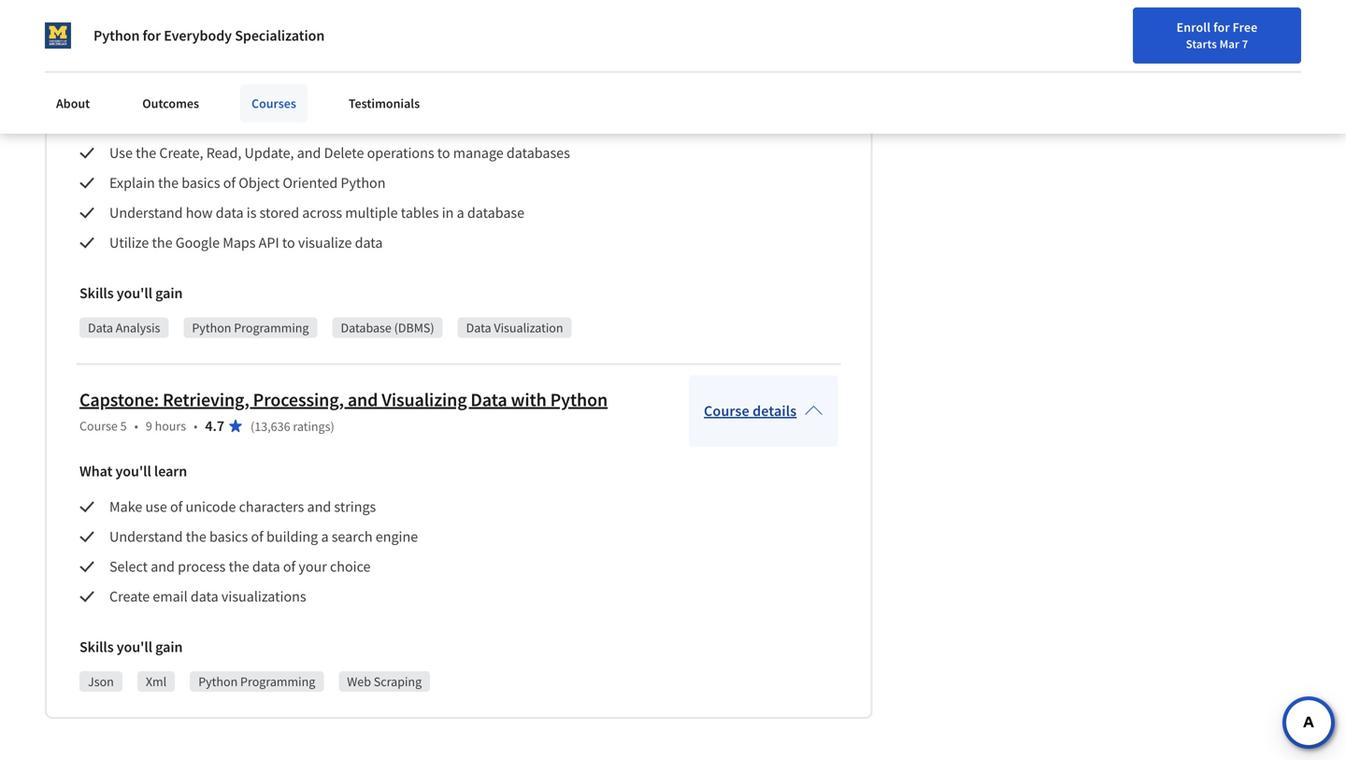 Task type: vqa. For each thing, say whether or not it's contained in the screenshot.
the topmost on
no



Task type: locate. For each thing, give the bounding box(es) containing it.
2 what you'll learn from the top
[[79, 462, 187, 481]]

outcomes
[[142, 95, 199, 112]]

1 vertical spatial skills you'll gain
[[79, 638, 183, 656]]

(
[[257, 64, 261, 81], [251, 418, 255, 435]]

0 horizontal spatial )
[[331, 418, 335, 435]]

0 vertical spatial programming
[[234, 319, 309, 336]]

a right in
[[457, 203, 464, 222]]

for inside enroll for free starts mar 7
[[1214, 19, 1231, 36]]

0 vertical spatial what you'll learn
[[79, 108, 187, 127]]

2 understand from the top
[[109, 527, 183, 546]]

data up the visualizations on the bottom
[[252, 557, 280, 576]]

ratings
[[300, 64, 337, 81], [293, 418, 331, 435]]

how
[[186, 203, 213, 222]]

visualizing
[[382, 388, 467, 411]]

operations
[[367, 144, 434, 162]]

api
[[259, 233, 279, 252]]

1 vertical spatial understand
[[109, 527, 183, 546]]

capstone: retrieving, processing, and visualizing data with python link
[[79, 388, 608, 411]]

1 horizontal spatial to
[[437, 144, 450, 162]]

• right 4
[[134, 64, 138, 80]]

0 vertical spatial understand
[[109, 203, 183, 222]]

1 skills you'll gain from the top
[[79, 284, 183, 303]]

coursera image
[[22, 15, 141, 45]]

python programming down the visualizations on the bottom
[[198, 673, 315, 690]]

oriented
[[283, 173, 338, 192]]

data left visualization
[[466, 319, 492, 336]]

what up use
[[79, 108, 113, 127]]

0 vertical spatial ratings
[[300, 64, 337, 81]]

1 vertical spatial )
[[331, 418, 335, 435]]

hours right 13
[[161, 64, 193, 80]]

ratings right 21,164
[[300, 64, 337, 81]]

make use of unicode characters and strings
[[109, 497, 376, 516]]

and left strings at the bottom of page
[[307, 497, 331, 516]]

1 what you'll learn from the top
[[79, 108, 187, 127]]

databases
[[128, 34, 210, 57]]

None search field
[[267, 12, 575, 49]]

capstone: retrieving, processing, and visualizing data with python
[[79, 388, 608, 411]]

details
[[753, 402, 797, 421]]

course left "5" on the left of page
[[79, 418, 118, 434]]

1 vertical spatial ratings
[[293, 418, 331, 435]]

xml
[[146, 673, 167, 690]]

)
[[337, 64, 341, 81], [331, 418, 335, 435]]

basics up select and process the data of your choice
[[209, 527, 248, 546]]

for up 13
[[143, 26, 161, 45]]

for up the mar
[[1214, 19, 1231, 36]]

gain for databases
[[155, 284, 183, 303]]

database (dbms)
[[341, 319, 435, 336]]

data for data analysis
[[88, 319, 113, 336]]

programming up processing,
[[234, 319, 309, 336]]

testimonials
[[349, 95, 420, 112]]

the up process
[[186, 527, 206, 546]]

a left search
[[321, 527, 329, 546]]

in
[[442, 203, 454, 222]]

of right "use"
[[170, 497, 183, 516]]

1 horizontal spatial a
[[457, 203, 464, 222]]

the right use
[[136, 144, 156, 162]]

you'll up 'analysis'
[[117, 284, 152, 303]]

data left is
[[216, 203, 244, 222]]

( for with
[[257, 64, 261, 81]]

database
[[341, 319, 392, 336]]

0 vertical spatial basics
[[182, 173, 220, 192]]

0 vertical spatial gain
[[155, 284, 183, 303]]

building
[[267, 527, 318, 546]]

scraping
[[374, 673, 422, 690]]

2 skills from the top
[[79, 638, 114, 656]]

about link
[[45, 84, 101, 123]]

course inside dropdown button
[[704, 402, 750, 421]]

) down capstone: retrieving, processing, and visualizing data with python 'link'
[[331, 418, 335, 435]]

understand for understand the basics of building a search engine
[[109, 527, 183, 546]]

analysis
[[116, 319, 160, 336]]

you'll up use
[[115, 108, 151, 127]]

0 vertical spatial what
[[79, 108, 113, 127]]

understand
[[109, 203, 183, 222], [109, 527, 183, 546]]

data visualization
[[466, 319, 563, 336]]

data right the visualizing
[[471, 388, 507, 411]]

skills up data analysis
[[79, 284, 114, 303]]

1 vertical spatial gain
[[155, 638, 183, 656]]

the
[[136, 144, 156, 162], [158, 173, 179, 192], [152, 233, 173, 252], [186, 527, 206, 546], [229, 557, 249, 576]]

with down visualization
[[511, 388, 547, 411]]

1 vertical spatial a
[[321, 527, 329, 546]]

( right '4.7'
[[251, 418, 255, 435]]

what you'll learn up use
[[79, 108, 187, 127]]

1 vertical spatial to
[[282, 233, 295, 252]]

programming left web at the bottom left of page
[[240, 673, 315, 690]]

you'll
[[115, 108, 151, 127], [117, 284, 152, 303], [115, 462, 151, 481], [117, 638, 152, 656]]

0 horizontal spatial a
[[321, 527, 329, 546]]

course left 4
[[79, 64, 118, 80]]

skills for using databases with python
[[79, 284, 114, 303]]

2 skills you'll gain from the top
[[79, 638, 183, 656]]

understand down "use"
[[109, 527, 183, 546]]

course for using databases with python
[[79, 64, 118, 80]]

data
[[88, 319, 113, 336], [466, 319, 492, 336], [471, 388, 507, 411]]

course
[[79, 64, 118, 80], [704, 402, 750, 421], [79, 418, 118, 434]]

make
[[109, 497, 142, 516]]

0 horizontal spatial to
[[282, 233, 295, 252]]

5
[[120, 418, 127, 434]]

what up make
[[79, 462, 113, 481]]

1 learn from the top
[[154, 108, 187, 127]]

2 gain from the top
[[155, 638, 183, 656]]

what
[[79, 108, 113, 127], [79, 462, 113, 481]]

you'll up make
[[115, 462, 151, 481]]

basics
[[182, 173, 220, 192], [209, 527, 248, 546]]

( up "courses"
[[257, 64, 261, 81]]

chat with us image
[[1294, 708, 1324, 738]]

1 gain from the top
[[155, 284, 183, 303]]

the down create,
[[158, 173, 179, 192]]

mar
[[1220, 36, 1240, 51]]

2 learn from the top
[[154, 462, 187, 481]]

course for capstone: retrieving, processing, and visualizing data with python
[[79, 418, 118, 434]]

to left manage
[[437, 144, 450, 162]]

basics up the 'how'
[[182, 173, 220, 192]]

0 horizontal spatial for
[[143, 26, 161, 45]]

0 vertical spatial with
[[213, 34, 249, 57]]

1 vertical spatial (
[[251, 418, 255, 435]]

1 vertical spatial learn
[[154, 462, 187, 481]]

gain up 'analysis'
[[155, 284, 183, 303]]

4
[[120, 64, 127, 80]]

with up 4.8
[[213, 34, 249, 57]]

0 vertical spatial )
[[337, 64, 341, 81]]

1 vertical spatial what
[[79, 462, 113, 481]]

0 vertical spatial (
[[257, 64, 261, 81]]

data
[[216, 203, 244, 222], [355, 233, 383, 252], [252, 557, 280, 576], [191, 587, 219, 606]]

skills you'll gain up xml at bottom
[[79, 638, 183, 656]]

across
[[302, 203, 342, 222]]

1 horizontal spatial for
[[1214, 19, 1231, 36]]

1 understand from the top
[[109, 203, 183, 222]]

learn up create,
[[154, 108, 187, 127]]

0 vertical spatial skills
[[79, 284, 114, 303]]

gain up xml at bottom
[[155, 638, 183, 656]]

using databases with python
[[79, 34, 310, 57]]

1 skills from the top
[[79, 284, 114, 303]]

manage
[[453, 144, 504, 162]]

python programming
[[192, 319, 309, 336], [198, 673, 315, 690]]

1 horizontal spatial with
[[511, 388, 547, 411]]

tables
[[401, 203, 439, 222]]

) for python
[[337, 64, 341, 81]]

ratings down processing,
[[293, 418, 331, 435]]

1 horizontal spatial (
[[257, 64, 261, 81]]

engine
[[376, 527, 418, 546]]

learn up "use"
[[154, 462, 187, 481]]

using
[[79, 34, 124, 57]]

google
[[176, 233, 220, 252]]

0 vertical spatial learn
[[154, 108, 187, 127]]

characters
[[239, 497, 304, 516]]

and
[[297, 144, 321, 162], [348, 388, 378, 411], [307, 497, 331, 516], [151, 557, 175, 576]]

0 vertical spatial hours
[[161, 64, 193, 80]]

understand how data is stored across multiple tables in a database
[[109, 203, 525, 222]]

learn
[[154, 108, 187, 127], [154, 462, 187, 481]]

to right api
[[282, 233, 295, 252]]

0 vertical spatial to
[[437, 144, 450, 162]]

skills up json
[[79, 638, 114, 656]]

for for everybody
[[143, 26, 161, 45]]

to
[[437, 144, 450, 162], [282, 233, 295, 252]]

1 vertical spatial skills
[[79, 638, 114, 656]]

python programming up retrieving,
[[192, 319, 309, 336]]

skills you'll gain for using
[[79, 284, 183, 303]]

and up oriented
[[297, 144, 321, 162]]

hours
[[161, 64, 193, 80], [155, 418, 186, 434]]

skills you'll gain
[[79, 284, 183, 303], [79, 638, 183, 656]]

understand down explain
[[109, 203, 183, 222]]

1 vertical spatial basics
[[209, 527, 248, 546]]

python
[[94, 26, 140, 45], [253, 34, 310, 57], [341, 173, 386, 192], [192, 319, 231, 336], [550, 388, 608, 411], [198, 673, 238, 690]]

python up retrieving,
[[192, 319, 231, 336]]

) up testimonials link
[[337, 64, 341, 81]]

•
[[134, 64, 138, 80], [200, 64, 204, 80], [134, 418, 138, 434], [194, 418, 198, 434]]

hours right 9 at the bottom left of the page
[[155, 418, 186, 434]]

the for explain
[[158, 173, 179, 192]]

basics for databases
[[182, 173, 220, 192]]

the right utilize
[[152, 233, 173, 252]]

what for using databases with python
[[79, 108, 113, 127]]

for for free
[[1214, 19, 1231, 36]]

data left 'analysis'
[[88, 319, 113, 336]]

of left 'your'
[[283, 557, 296, 576]]

what you'll learn
[[79, 108, 187, 127], [79, 462, 187, 481]]

0 horizontal spatial (
[[251, 418, 255, 435]]

1 vertical spatial hours
[[155, 418, 186, 434]]

1 horizontal spatial )
[[337, 64, 341, 81]]

specialization
[[235, 26, 325, 45]]

1 what from the top
[[79, 108, 113, 127]]

of
[[223, 173, 236, 192], [170, 497, 183, 516], [251, 527, 264, 546], [283, 557, 296, 576]]

0 horizontal spatial with
[[213, 34, 249, 57]]

skills you'll gain up 'analysis'
[[79, 284, 183, 303]]

you'll up xml at bottom
[[117, 638, 152, 656]]

1 vertical spatial what you'll learn
[[79, 462, 187, 481]]

course details button
[[689, 375, 838, 447]]

0 vertical spatial skills you'll gain
[[79, 284, 183, 303]]

course left details
[[704, 402, 750, 421]]

( 21,164 ratings )
[[257, 64, 341, 81]]

menu item
[[1011, 19, 1132, 79]]

gain
[[155, 284, 183, 303], [155, 638, 183, 656]]

hours for retrieving,
[[155, 418, 186, 434]]

with
[[213, 34, 249, 57], [511, 388, 547, 411]]

python down visualization
[[550, 388, 608, 411]]

skills
[[79, 284, 114, 303], [79, 638, 114, 656]]

what you'll learn up make
[[79, 462, 187, 481]]

2 what from the top
[[79, 462, 113, 481]]

a
[[457, 203, 464, 222], [321, 527, 329, 546]]

basics for retrieving,
[[209, 527, 248, 546]]



Task type: describe. For each thing, give the bounding box(es) containing it.
(dbms)
[[394, 319, 435, 336]]

• left '4.7'
[[194, 418, 198, 434]]

use the create, read, update, and delete operations to manage databases
[[109, 144, 570, 162]]

understand the basics of building a search engine
[[109, 527, 418, 546]]

data down multiple
[[355, 233, 383, 252]]

your
[[299, 557, 327, 576]]

visualization
[[494, 319, 563, 336]]

) for and
[[331, 418, 335, 435]]

the right process
[[229, 557, 249, 576]]

university of michigan image
[[45, 22, 71, 49]]

the for use
[[136, 144, 156, 162]]

1 vertical spatial python programming
[[198, 673, 315, 690]]

free
[[1233, 19, 1258, 36]]

processing,
[[253, 388, 344, 411]]

visualizations
[[222, 587, 306, 606]]

search
[[332, 527, 373, 546]]

using databases with python link
[[79, 34, 310, 57]]

9
[[146, 418, 152, 434]]

ratings for and
[[293, 418, 331, 435]]

database
[[467, 203, 525, 222]]

create email data visualizations
[[109, 587, 306, 606]]

use
[[109, 144, 133, 162]]

testimonials link
[[337, 84, 431, 123]]

understand for understand how data is stored across multiple tables in a database
[[109, 203, 183, 222]]

• right "5" on the left of page
[[134, 418, 138, 434]]

python right xml at bottom
[[198, 673, 238, 690]]

enroll for free starts mar 7
[[1177, 19, 1258, 51]]

web
[[347, 673, 371, 690]]

explain
[[109, 173, 155, 192]]

update,
[[245, 144, 294, 162]]

create
[[109, 587, 150, 606]]

unicode
[[186, 497, 236, 516]]

utilize the google maps api to visualize data
[[109, 233, 383, 252]]

7
[[1243, 36, 1249, 51]]

read,
[[206, 144, 242, 162]]

enroll
[[1177, 19, 1211, 36]]

courses link
[[240, 84, 308, 123]]

object
[[239, 173, 280, 192]]

what you'll learn for using
[[79, 108, 187, 127]]

python up 4
[[94, 26, 140, 45]]

is
[[247, 203, 257, 222]]

skills for capstone: retrieving, processing, and visualizing data with python
[[79, 638, 114, 656]]

of down characters
[[251, 527, 264, 546]]

data for data visualization
[[466, 319, 492, 336]]

ratings for python
[[300, 64, 337, 81]]

data analysis
[[88, 319, 160, 336]]

what you'll learn for capstone:
[[79, 462, 187, 481]]

1 vertical spatial programming
[[240, 673, 315, 690]]

visualize
[[298, 233, 352, 252]]

json
[[88, 673, 114, 690]]

4.7
[[205, 417, 224, 435]]

retrieving,
[[163, 388, 249, 411]]

capstone:
[[79, 388, 159, 411]]

course details
[[704, 402, 797, 421]]

python up 21,164
[[253, 34, 310, 57]]

about
[[56, 95, 90, 112]]

4.8
[[212, 63, 231, 81]]

use
[[145, 497, 167, 516]]

process
[[178, 557, 226, 576]]

and left the visualizing
[[348, 388, 378, 411]]

utilize
[[109, 233, 149, 252]]

everybody
[[164, 26, 232, 45]]

create,
[[159, 144, 203, 162]]

what for capstone: retrieving, processing, and visualizing data with python
[[79, 462, 113, 481]]

choice
[[330, 557, 371, 576]]

outcomes link
[[131, 84, 210, 123]]

of left 'object'
[[223, 173, 236, 192]]

databases
[[507, 144, 570, 162]]

skills you'll gain for capstone:
[[79, 638, 183, 656]]

select and process the data of your choice
[[109, 557, 371, 576]]

delete
[[324, 144, 364, 162]]

21,164
[[261, 64, 297, 81]]

learn for databases
[[154, 108, 187, 127]]

email
[[153, 587, 188, 606]]

( 13,636 ratings )
[[251, 418, 335, 435]]

0 vertical spatial a
[[457, 203, 464, 222]]

python for everybody specialization
[[94, 26, 325, 45]]

( for processing,
[[251, 418, 255, 435]]

explain the basics of object oriented python
[[109, 173, 386, 192]]

starts
[[1186, 36, 1218, 51]]

13,636
[[255, 418, 290, 435]]

multiple
[[345, 203, 398, 222]]

learn for retrieving,
[[154, 462, 187, 481]]

• left 4.8
[[200, 64, 204, 80]]

course 5 • 9 hours •
[[79, 418, 198, 434]]

courses
[[252, 95, 296, 112]]

strings
[[334, 497, 376, 516]]

maps
[[223, 233, 256, 252]]

gain for retrieving,
[[155, 638, 183, 656]]

python up multiple
[[341, 173, 386, 192]]

course 4 • 13 hours •
[[79, 64, 204, 80]]

and up email
[[151, 557, 175, 576]]

web scraping
[[347, 673, 422, 690]]

13
[[146, 64, 159, 80]]

0 vertical spatial python programming
[[192, 319, 309, 336]]

hours for databases
[[161, 64, 193, 80]]

the for understand
[[186, 527, 206, 546]]

stored
[[260, 203, 299, 222]]

data down process
[[191, 587, 219, 606]]

select
[[109, 557, 148, 576]]

the for utilize
[[152, 233, 173, 252]]

1 vertical spatial with
[[511, 388, 547, 411]]



